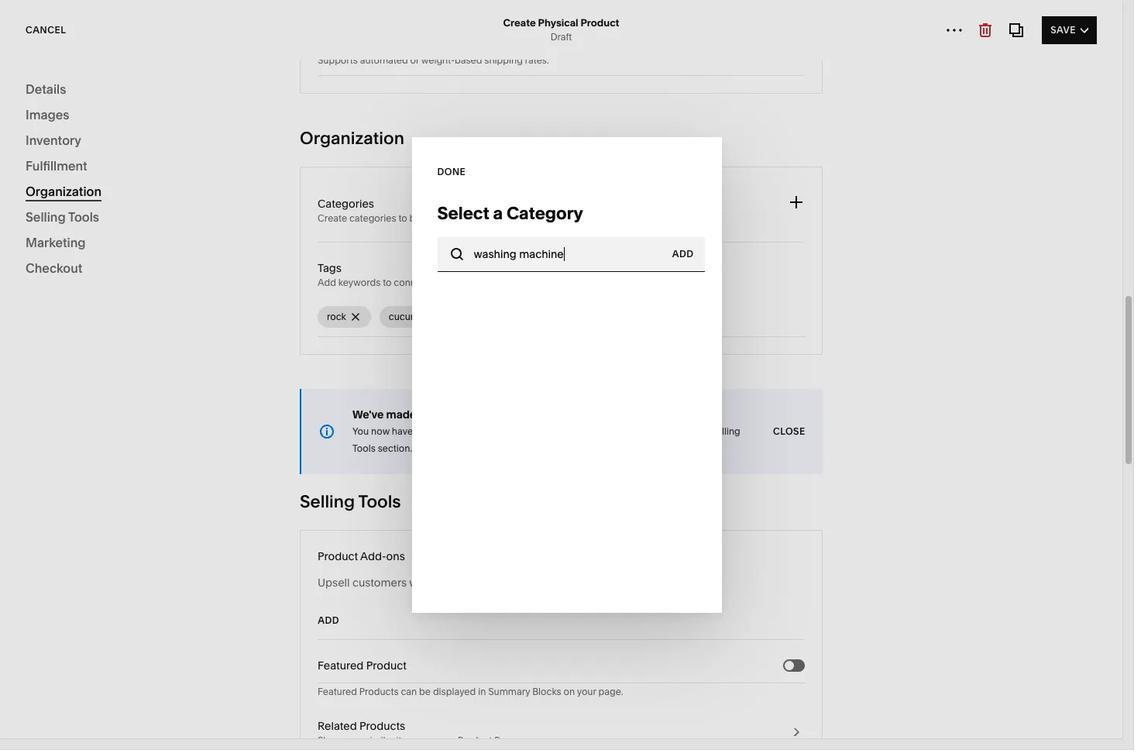 Task type: vqa. For each thing, say whether or not it's contained in the screenshot.
live, in the bottom right of the page
yes



Task type: locate. For each thing, give the bounding box(es) containing it.
1 horizontal spatial organization
[[300, 128, 405, 149]]

1 horizontal spatial ons
[[501, 576, 520, 590]]

you
[[353, 426, 369, 437]]

to down updates
[[463, 426, 471, 437]]

1 horizontal spatial plan.
[[467, 722, 491, 736]]

will left not
[[532, 277, 546, 288]]

1 horizontal spatial page.
[[642, 576, 671, 590]]

images
[[26, 107, 69, 122]]

be
[[565, 277, 577, 288], [419, 686, 431, 698]]

or inside online course create a guided series of lessons to teach a skill or educate on a topic
[[386, 569, 398, 585]]

store's
[[613, 212, 642, 224]]

a left 'way'
[[308, 252, 314, 264]]

add inside payments add a way to get paid.
[[288, 252, 306, 264]]

ons down the of
[[501, 576, 520, 590]]

0 vertical spatial tags
[[318, 261, 342, 275]]

products inside related products showcase similar items on your product pages.
[[360, 719, 406, 733]]

based
[[455, 54, 483, 66]]

2 horizontal spatial create
[[504, 16, 536, 29]]

can
[[401, 686, 417, 698]]

subscription choose a subscription plan.
[[288, 305, 410, 332]]

the left store's
[[597, 212, 611, 224]]

0 vertical spatial categories
[[318, 197, 374, 211]]

started down the appointments at the bottom right
[[811, 605, 855, 617]]

started down with
[[383, 605, 427, 617]]

add- inside we've made some updates you now have the option to include a product add-on on your product page in the selling tools section.
[[553, 426, 574, 437]]

more ways to sell
[[241, 473, 383, 494]]

time,
[[287, 722, 312, 736]]

product add-ons
[[318, 550, 405, 564]]

categories down the products
[[318, 197, 374, 211]]

2 get from the left
[[790, 605, 809, 617]]

create up skill
[[361, 552, 401, 567]]

add inside tags add keywords to connect related products. tags will not be shown in your store.
[[318, 277, 336, 288]]

a
[[494, 203, 504, 224], [308, 252, 314, 264], [324, 321, 329, 332], [508, 426, 514, 437], [404, 552, 411, 567], [609, 552, 616, 567], [471, 569, 478, 585], [240, 722, 246, 736]]

0 horizontal spatial create
[[318, 212, 347, 224]]

categories
[[318, 197, 374, 211], [486, 212, 535, 224]]

selling tools up invoicing
[[26, 209, 99, 225]]

products. right related
[[466, 277, 508, 288]]

your right items
[[436, 735, 456, 747]]

or right skill
[[386, 569, 398, 585]]

to inside we've made some updates you now have the option to include a product add-on on your product page in the selling tools section.
[[463, 426, 471, 437]]

add down the payments
[[288, 252, 306, 264]]

0 horizontal spatial add button
[[318, 607, 339, 635]]

plan. right subscription
[[388, 321, 410, 332]]

upsell customers with product add-ons directly on the product page.
[[318, 576, 671, 590]]

product
[[581, 16, 620, 29], [318, 550, 358, 564], [366, 659, 407, 673], [458, 735, 493, 747]]

your up categories on the left top of page
[[361, 184, 380, 196]]

0 horizontal spatial or
[[386, 569, 398, 585]]

product down teach
[[598, 576, 639, 590]]

your left store. on the top right of page
[[620, 277, 640, 288]]

categories
[[350, 212, 397, 224]]

0 horizontal spatial started
[[383, 605, 427, 617]]

get started button down customers
[[361, 598, 427, 626]]

0 horizontal spatial add-
[[477, 576, 501, 590]]

1 horizontal spatial get
[[790, 605, 809, 617]]

selling tools down marketing
[[34, 258, 99, 272]]

add button down upsell on the bottom left of page
[[318, 607, 339, 635]]

showcase
[[318, 735, 363, 747]]

tools inside we've made some updates you now have the option to include a product add-on on your product page in the selling tools section.
[[353, 443, 376, 454]]

1 get started button from the left
[[361, 598, 427, 626]]

a down series
[[471, 569, 478, 585]]

in right appear
[[587, 212, 595, 224]]

of
[[497, 552, 508, 567]]

a down subscription
[[324, 321, 329, 332]]

selling down marketing
[[34, 258, 69, 272]]

1 featured from the top
[[318, 659, 364, 673]]

selling right "page"
[[711, 426, 741, 437]]

on inside online course create a guided series of lessons to teach a skill or educate on a topic
[[453, 569, 468, 585]]

0 vertical spatial products.
[[442, 212, 484, 224]]

details
[[26, 81, 66, 97]]

0 vertical spatial featured
[[318, 659, 364, 673]]

0 vertical spatial be
[[565, 277, 577, 288]]

None field
[[318, 298, 805, 337]]

products. inside tags add keywords to connect related products. tags will not be shown in your store.
[[466, 277, 508, 288]]

products up similar
[[360, 719, 406, 733]]

online course create a guided series of lessons to teach a skill or educate on a topic
[[361, 530, 616, 585]]

products add products to your inventory.
[[288, 169, 425, 196]]

get started down customers
[[361, 605, 427, 617]]

add inside products add products to your inventory.
[[288, 184, 306, 196]]

in right "page"
[[685, 426, 693, 437]]

on inside related products showcase similar items on your product pages.
[[423, 735, 434, 747]]

2 featured from the top
[[318, 686, 357, 698]]

store
[[341, 101, 384, 122]]

get started button for acuity scheduling sell live, scheduled services, coaching appointments or classes
[[790, 598, 855, 626]]

0 vertical spatial will
[[537, 212, 551, 224]]

1 vertical spatial be
[[419, 686, 431, 698]]

displayed
[[433, 686, 476, 698]]

products. right the bucket
[[442, 212, 484, 224]]

add-
[[553, 426, 574, 437], [477, 576, 501, 590]]

page. for featured products can be displayed in summary blocks on your page.
[[599, 686, 624, 698]]

0 vertical spatial ons
[[387, 550, 405, 564]]

to left teach
[[559, 552, 570, 567]]

0 vertical spatial create
[[504, 16, 536, 29]]

1 horizontal spatial tags
[[509, 277, 530, 288]]

create down the products
[[318, 212, 347, 224]]

tools down you
[[353, 443, 376, 454]]

offer terms. link
[[778, 722, 838, 737]]

selling
[[26, 124, 66, 140], [26, 209, 66, 225], [34, 258, 69, 272], [711, 426, 741, 437], [300, 492, 355, 512]]

for a limited time, take 20% off any new website plan. use code w12ctake20 at checkout. expires 12/8/2023. offer terms.
[[221, 722, 838, 736]]

keywords
[[339, 277, 381, 288]]

1 horizontal spatial or
[[410, 54, 419, 66]]

blocks
[[533, 686, 562, 698]]

in inside tags add keywords to connect related products. tags will not be shown in your store.
[[610, 277, 618, 288]]

1 vertical spatial ons
[[501, 576, 520, 590]]

product left use
[[458, 735, 493, 747]]

create
[[504, 16, 536, 29], [318, 212, 347, 224], [361, 552, 401, 567]]

your inside related products showcase similar items on your product pages.
[[436, 735, 456, 747]]

will left appear
[[537, 212, 551, 224]]

1 horizontal spatial add button
[[673, 240, 695, 268]]

create left physical
[[504, 16, 536, 29]]

the down some
[[416, 426, 430, 437]]

a inside subscription choose a subscription plan.
[[324, 321, 329, 332]]

plan.
[[388, 321, 410, 332], [467, 722, 491, 736]]

2 vertical spatial create
[[361, 552, 401, 567]]

use
[[494, 722, 514, 736]]

to left the bucket
[[399, 212, 408, 224]]

appear
[[553, 212, 584, 224]]

product up can
[[366, 659, 407, 673]]

to left "get"
[[335, 252, 344, 264]]

0 horizontal spatial get started button
[[361, 598, 427, 626]]

add button
[[673, 240, 695, 268], [318, 607, 339, 635]]

teach
[[573, 552, 606, 567]]

0%
[[754, 113, 768, 125]]

1 horizontal spatial add-
[[553, 426, 574, 437]]

your inside products add products to your inventory.
[[361, 184, 380, 196]]

organization down 'store'
[[300, 128, 405, 149]]

create inside create physical product draft
[[504, 16, 536, 29]]

your left "page"
[[601, 426, 620, 437]]

tags left "get"
[[318, 261, 342, 275]]

choose
[[288, 321, 322, 332]]

to inside tags add keywords to connect related products. tags will not be shown in your store.
[[383, 277, 392, 288]]

categories left appear
[[486, 212, 535, 224]]

discounts link
[[34, 199, 181, 226]]

your
[[301, 101, 338, 122], [361, 184, 380, 196], [620, 277, 640, 288], [601, 426, 620, 437], [577, 686, 597, 698], [436, 735, 456, 747]]

0 horizontal spatial be
[[419, 686, 431, 698]]

tags left not
[[509, 277, 530, 288]]

checkout
[[26, 260, 83, 276]]

selling up invoicing
[[26, 209, 66, 225]]

1 horizontal spatial get started
[[790, 605, 855, 617]]

Add a Category field
[[474, 246, 665, 263]]

plan. inside subscription choose a subscription plan.
[[388, 321, 410, 332]]

0 horizontal spatial plan.
[[388, 321, 410, 332]]

tags
[[318, 261, 342, 275], [509, 277, 530, 288]]

featured product
[[318, 659, 407, 673]]

0 horizontal spatial page.
[[599, 686, 624, 698]]

selling.
[[361, 389, 392, 400]]

tools up invoicing link
[[68, 209, 99, 225]]

site
[[1069, 33, 1090, 45]]

organization up discounts
[[26, 184, 102, 199]]

add left the products
[[288, 184, 306, 196]]

add down 'way'
[[318, 277, 336, 288]]

None checkbox
[[785, 661, 795, 671]]

2 started from the left
[[811, 605, 855, 617]]

0 horizontal spatial tags
[[318, 261, 342, 275]]

be right can
[[419, 686, 431, 698]]

get started for online course create a guided series of lessons to teach a skill or educate on a topic
[[361, 605, 427, 617]]

on
[[574, 426, 585, 437], [588, 426, 599, 437], [453, 569, 468, 585], [563, 576, 577, 590], [564, 686, 575, 698], [423, 735, 434, 747]]

1 vertical spatial create
[[318, 212, 347, 224]]

1 vertical spatial categories
[[486, 212, 535, 224]]

products
[[34, 153, 81, 167], [288, 169, 334, 183], [360, 686, 399, 698], [360, 719, 406, 733]]

acuity scheduling sell live, scheduled services, coaching appointments or classes
[[790, 530, 1014, 585]]

0 horizontal spatial categories
[[318, 197, 374, 211]]

the right "page"
[[695, 426, 709, 437]]

up
[[276, 101, 298, 122]]

1 vertical spatial page.
[[599, 686, 624, 698]]

1 vertical spatial will
[[532, 277, 546, 288]]

cancel
[[26, 24, 66, 35]]

inventory
[[26, 133, 81, 148]]

directly
[[523, 576, 561, 590]]

payments
[[288, 237, 339, 251]]

1 vertical spatial organization
[[26, 184, 102, 199]]

get started button down the appointments at the bottom right
[[790, 598, 855, 626]]

1 horizontal spatial get started button
[[790, 598, 855, 626]]

1 horizontal spatial started
[[811, 605, 855, 617]]

to inside products add products to your inventory.
[[350, 184, 359, 196]]

1 vertical spatial products.
[[466, 277, 508, 288]]

or down scheduled
[[875, 569, 887, 585]]

the
[[597, 212, 611, 224], [416, 426, 430, 437], [695, 426, 709, 437], [579, 576, 596, 590]]

get started for acuity scheduling sell live, scheduled services, coaching appointments or classes
[[790, 605, 855, 617]]

products up the products
[[288, 169, 334, 183]]

1 horizontal spatial create
[[361, 552, 401, 567]]

get started down the appointments at the bottom right
[[790, 605, 855, 617]]

invoicing link
[[34, 226, 181, 252]]

course
[[403, 530, 446, 546]]

0 vertical spatial organization
[[300, 128, 405, 149]]

add- right include on the left bottom
[[553, 426, 574, 437]]

featured for featured product
[[318, 659, 364, 673]]

0 horizontal spatial get
[[361, 605, 381, 617]]

or left weight- at top
[[410, 54, 419, 66]]

to right the products
[[350, 184, 359, 196]]

to inside payments add a way to get paid.
[[335, 252, 344, 264]]

1 vertical spatial plan.
[[467, 722, 491, 736]]

plan. left use
[[467, 722, 491, 736]]

related
[[318, 719, 357, 733]]

tools
[[68, 209, 99, 225], [71, 258, 99, 272], [353, 443, 376, 454], [359, 492, 401, 512]]

2 get started button from the left
[[790, 598, 855, 626]]

add for products
[[288, 184, 306, 196]]

ons down online on the left of page
[[387, 550, 405, 564]]

in inside categories create categories to bucket products. categories will appear in the store's navigation.
[[587, 212, 595, 224]]

done button
[[438, 158, 467, 186]]

to left 'sell' at the bottom
[[334, 473, 350, 494]]

draft
[[551, 31, 572, 43]]

1 horizontal spatial be
[[565, 277, 577, 288]]

to left connect
[[383, 277, 392, 288]]

1 vertical spatial featured
[[318, 686, 357, 698]]

be right not
[[565, 277, 577, 288]]

1 get started from the left
[[361, 605, 427, 617]]

add
[[288, 184, 306, 196], [673, 248, 695, 260], [288, 252, 306, 264], [318, 277, 336, 288], [318, 615, 339, 626]]

a right include on the left bottom
[[508, 426, 514, 437]]

0 vertical spatial page.
[[642, 576, 671, 590]]

add button down navigation.
[[673, 240, 695, 268]]

product right physical
[[581, 16, 620, 29]]

2 horizontal spatial or
[[875, 569, 887, 585]]

0 horizontal spatial get started
[[361, 605, 427, 617]]

2 get started from the left
[[790, 605, 855, 617]]

1 get from the left
[[361, 605, 381, 617]]

0 horizontal spatial ons
[[387, 550, 405, 564]]

0 vertical spatial plan.
[[388, 321, 410, 332]]

1 vertical spatial tags
[[509, 277, 530, 288]]

new
[[400, 722, 421, 736]]

get down the appointments at the bottom right
[[790, 605, 809, 617]]

1 started from the left
[[383, 605, 427, 617]]

add- down series
[[477, 576, 501, 590]]

create inside online course create a guided series of lessons to teach a skill or educate on a topic
[[361, 552, 401, 567]]

get down customers
[[361, 605, 381, 617]]

0 vertical spatial add-
[[553, 426, 574, 437]]

delete image
[[349, 311, 362, 323]]

ways
[[288, 473, 330, 494]]

categories create categories to bucket products. categories will appear in the store's navigation.
[[318, 197, 692, 224]]

selling tools up online on the left of page
[[300, 492, 401, 512]]

in right the shown
[[610, 277, 618, 288]]

ons
[[387, 550, 405, 564], [501, 576, 520, 590]]

2 vertical spatial selling tools
[[300, 492, 401, 512]]



Task type: describe. For each thing, give the bounding box(es) containing it.
12/8/2023.
[[721, 722, 775, 736]]

have
[[392, 426, 413, 437]]

selling inside we've made some updates you now have the option to include a product add-on on your product page in the selling tools section.
[[711, 426, 741, 437]]

tools down invoicing link
[[71, 258, 99, 272]]

done
[[438, 166, 467, 178]]

scheduled
[[840, 552, 902, 567]]

cucumber
[[389, 311, 434, 323]]

expires
[[681, 722, 719, 736]]

create inside categories create categories to bucket products. categories will appear in the store's navigation.
[[318, 212, 347, 224]]

your right "up"
[[301, 101, 338, 122]]

scheduling
[[830, 530, 897, 546]]

your up w12ctake20
[[577, 686, 597, 698]]

products down inventory
[[34, 153, 81, 167]]

select a category
[[438, 203, 584, 224]]

products. inside categories create categories to bucket products. categories will appear in the store's navigation.
[[442, 212, 484, 224]]

save
[[1051, 24, 1077, 35]]

marketing
[[26, 235, 86, 250]]

be inside tags add keywords to connect related products. tags will not be shown in your store.
[[565, 277, 577, 288]]

option
[[432, 426, 460, 437]]

inventory.
[[383, 184, 425, 196]]

selling up product add-ons
[[300, 492, 355, 512]]

will inside tags add keywords to connect related products. tags will not be shown in your store.
[[532, 277, 546, 288]]

to inside categories create categories to bucket products. categories will appear in the store's navigation.
[[399, 212, 408, 224]]

we've
[[353, 408, 384, 422]]

now
[[371, 426, 390, 437]]

1 vertical spatial selling tools
[[34, 258, 99, 272]]

not
[[549, 277, 563, 288]]

started for a
[[383, 605, 427, 617]]

a up educate
[[404, 552, 411, 567]]

selling down images
[[26, 124, 66, 140]]

add for tags
[[318, 277, 336, 288]]

page
[[660, 426, 682, 437]]

save button
[[1043, 16, 1098, 44]]

live
[[303, 389, 318, 400]]

at
[[616, 722, 626, 736]]

0 vertical spatial add button
[[673, 240, 695, 268]]

sell
[[790, 552, 811, 567]]

0 horizontal spatial organization
[[26, 184, 102, 199]]

more
[[241, 473, 284, 494]]

w12ctake20
[[545, 722, 614, 736]]

none field containing rock
[[318, 298, 805, 337]]

product inside create physical product draft
[[581, 16, 620, 29]]

the down teach
[[579, 576, 596, 590]]

edit site
[[1045, 33, 1090, 45]]

invoicing
[[34, 232, 81, 246]]

add-
[[361, 550, 387, 564]]

physical
[[538, 16, 579, 29]]

coaching
[[960, 552, 1014, 567]]

we've made some updates you now have the option to include a product add-on on your product page in the selling tools section.
[[353, 408, 741, 454]]

updates
[[450, 408, 493, 422]]

related products showcase similar items on your product pages.
[[318, 719, 524, 747]]

limited
[[249, 722, 284, 736]]

products
[[308, 184, 348, 196]]

1 horizontal spatial categories
[[486, 212, 535, 224]]

classes
[[889, 569, 933, 585]]

product inside related products showcase similar items on your product pages.
[[458, 735, 493, 747]]

and
[[320, 389, 337, 400]]

include
[[474, 426, 506, 437]]

terms.
[[806, 722, 838, 736]]

website
[[26, 96, 74, 112]]

in left summary
[[478, 686, 486, 698]]

items
[[396, 735, 421, 747]]

discounts
[[34, 205, 86, 219]]

a right select
[[494, 203, 504, 224]]

supports
[[318, 54, 358, 66]]

sell
[[354, 473, 383, 494]]

product right include on the left bottom
[[516, 426, 551, 437]]

or inside acuity scheduling sell live, scheduled services, coaching appointments or classes
[[875, 569, 887, 585]]

navigation.
[[644, 212, 692, 224]]

20%
[[339, 722, 361, 736]]

page. for upsell customers with product add-ons directly on the product page.
[[642, 576, 671, 590]]

add down navigation.
[[673, 248, 695, 260]]

the inside categories create categories to bucket products. categories will appear in the store's navigation.
[[597, 212, 611, 224]]

get started button for online course create a guided series of lessons to teach a skill or educate on a topic
[[361, 598, 427, 626]]

offer
[[778, 722, 803, 736]]

payments add a way to get paid.
[[288, 237, 385, 264]]

category
[[507, 203, 584, 224]]

upsell
[[318, 576, 350, 590]]

topic
[[481, 569, 510, 585]]

tags add keywords to connect related products. tags will not be shown in your store.
[[318, 261, 666, 288]]

started for live,
[[811, 605, 855, 617]]

start
[[339, 389, 359, 400]]

your inside tags add keywords to connect related products. tags will not be shown in your store.
[[620, 277, 640, 288]]

will inside categories create categories to bucket products. categories will appear in the store's navigation.
[[537, 212, 551, 224]]

products inside products add products to your inventory.
[[288, 169, 334, 183]]

supports automated or weight-based shipping rates.
[[318, 54, 549, 66]]

skill
[[361, 569, 383, 585]]

a inside we've made some updates you now have the option to include a product add-on on your product page in the selling tools section.
[[508, 426, 514, 437]]

a right for
[[240, 722, 246, 736]]

0 vertical spatial selling tools
[[26, 209, 99, 225]]

1 vertical spatial add button
[[318, 607, 339, 635]]

get for create a guided series of lessons to teach a skill or educate on a topic
[[361, 605, 381, 617]]

orders
[[34, 179, 70, 193]]

create physical product draft
[[504, 16, 620, 43]]

1 vertical spatial add-
[[477, 576, 501, 590]]

appointments
[[790, 569, 872, 585]]

orders link
[[34, 173, 181, 199]]

in inside we've made some updates you now have the option to include a product add-on on your product page in the selling tools section.
[[685, 426, 693, 437]]

code
[[516, 722, 543, 736]]

for
[[221, 722, 237, 736]]

get for sell live, scheduled services, coaching appointments or classes
[[790, 605, 809, 617]]

acuity
[[790, 530, 827, 546]]

rock button
[[318, 306, 371, 328]]

cucumber button
[[380, 306, 459, 328]]

pages.
[[495, 735, 524, 747]]

product down the guided
[[434, 576, 474, 590]]

selling link
[[26, 123, 172, 142]]

weight-
[[422, 54, 455, 66]]

selling tools link
[[34, 252, 181, 278]]

online
[[361, 530, 400, 546]]

a inside payments add a way to get paid.
[[308, 252, 314, 264]]

close button
[[774, 418, 806, 446]]

add down upsell on the bottom left of page
[[318, 615, 339, 626]]

product up upsell on the bottom left of page
[[318, 550, 358, 564]]

product left "page"
[[622, 426, 657, 437]]

summary
[[489, 686, 531, 698]]

related
[[432, 277, 463, 288]]

set up your store
[[245, 101, 384, 122]]

add for payments
[[288, 252, 306, 264]]

rock
[[327, 311, 346, 323]]

bucket
[[410, 212, 440, 224]]

get
[[346, 252, 361, 264]]

set
[[245, 101, 272, 122]]

customers
[[353, 576, 407, 590]]

fulfillment
[[26, 158, 87, 174]]

website
[[424, 722, 464, 736]]

some
[[419, 408, 448, 422]]

featured for featured products can be displayed in summary blocks on your page.
[[318, 686, 357, 698]]

products left can
[[360, 686, 399, 698]]

with
[[410, 576, 431, 590]]

tools up online on the left of page
[[359, 492, 401, 512]]

your inside we've made some updates you now have the option to include a product add-on on your product page in the selling tools section.
[[601, 426, 620, 437]]

a right teach
[[609, 552, 616, 567]]

to inside online course create a guided series of lessons to teach a skill or educate on a topic
[[559, 552, 570, 567]]

live,
[[814, 552, 837, 567]]

any
[[379, 722, 397, 736]]

paid.
[[363, 252, 385, 264]]

edit
[[1045, 33, 1066, 45]]

featured products can be displayed in summary blocks on your page.
[[318, 686, 624, 698]]

subscription
[[288, 305, 353, 319]]



